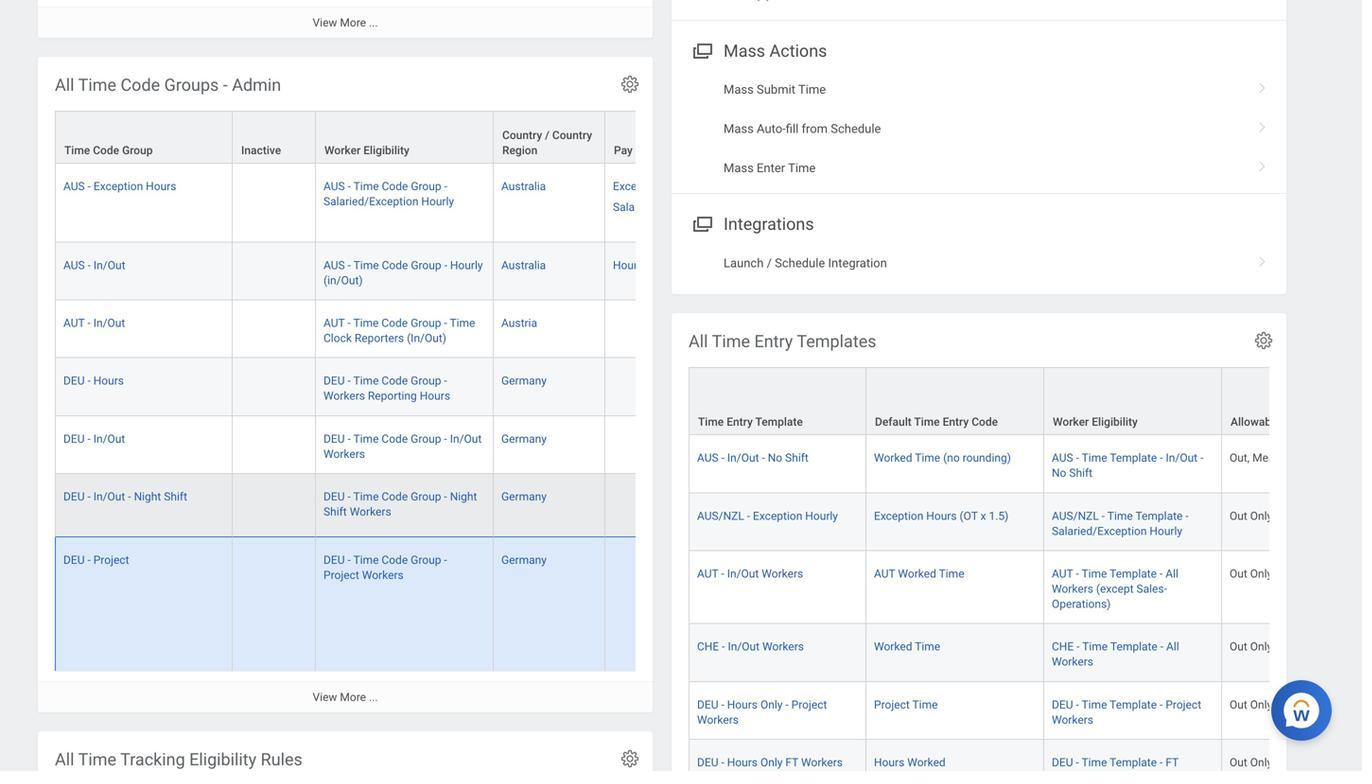 Task type: vqa. For each thing, say whether or not it's contained in the screenshot.
the More to the top
yes



Task type: describe. For each thing, give the bounding box(es) containing it.
deu for deu - time template - ft
[[1052, 756, 1074, 769]]

germany for deu - time code group - project workers
[[502, 554, 547, 567]]

deu for deu - hours
[[63, 374, 85, 388]]

template inside "popup button"
[[756, 416, 803, 429]]

types
[[1283, 416, 1314, 429]]

cell for deu - time code group - night shift workers
[[233, 474, 316, 538]]

row containing deu - project
[[55, 538, 961, 694]]

time inside aus/nzl - time template - salaried/exception hourly
[[1108, 509, 1133, 523]]

template for deu - time template - project workers
[[1110, 698, 1157, 711]]

project time
[[874, 698, 938, 711]]

time inside the deu - time code group - in/out workers
[[353, 432, 379, 446]]

time up aus - in/out - no shift "link"
[[698, 416, 724, 429]]

no inside aus - time template - in/out - no shift
[[1052, 467, 1067, 480]]

deu - time code group - night shift workers link
[[324, 486, 477, 519]]

submit
[[757, 82, 796, 97]]

code inside popup button
[[93, 144, 119, 157]]

cell for deu - time code group - workers reporting hours
[[233, 358, 316, 416]]

time left (no
[[915, 451, 941, 465]]

integration
[[828, 256, 887, 270]]

more for first view more ... link from the bottom of the page
[[340, 691, 366, 704]]

rounding)
[[963, 451, 1011, 465]]

group for aus - time code group - hourly (in/out)
[[411, 259, 442, 272]]

cell for aus - time code group - hourly (in/out)
[[233, 243, 316, 300]]

deu - time code group - project workers
[[324, 554, 447, 582]]

1 vertical spatial schedule
[[775, 256, 825, 270]]

admin
[[232, 75, 281, 95]]

in/out up 'deu - hours only - project workers' link
[[728, 640, 760, 654]]

aus/nzl - time template - salaried/exception hourly link
[[1052, 506, 1189, 538]]

aus for aus - time code group - hourly (in/out)
[[324, 259, 345, 272]]

workers inside che - time template - all workers
[[1052, 656, 1094, 669]]

deu - project
[[63, 554, 129, 567]]

in/out inside aus - time template - in/out - no shift
[[1166, 451, 1198, 465]]

time left tracking
[[78, 750, 116, 770]]

deu for deu - project
[[63, 554, 85, 567]]

operations)
[[1052, 598, 1111, 611]]

workers inside deu - hours only - project workers
[[697, 713, 739, 727]]

time right default
[[914, 416, 940, 429]]

worked down project time on the right
[[908, 756, 946, 769]]

cell for deu - time code group - in/out workers
[[233, 416, 316, 474]]

code left 'groups' at the left
[[121, 75, 160, 95]]

time up time code group at the left top of the page
[[78, 75, 116, 95]]

deu - time template - ft link
[[1052, 752, 1179, 771]]

all time code groups - admin element
[[38, 57, 961, 771]]

hourly inside aus/nzl - time template - salaried/exception hourly
[[1150, 525, 1183, 538]]

auto-
[[757, 122, 786, 136]]

time code group button
[[56, 112, 232, 163]]

out only for che - time template - all workers
[[1230, 640, 1273, 654]]

all for all time entry templates
[[689, 332, 708, 352]]

project down deu - in/out - night shift
[[93, 554, 129, 567]]

default time entry code button
[[867, 368, 1044, 434]]

row containing time entry template
[[689, 367, 1363, 436]]

integrations
[[724, 215, 814, 234]]

row containing aut - in/out
[[55, 300, 961, 358]]

no inside aus - in/out - no shift "link"
[[768, 451, 783, 465]]

hours down time code group 'column header'
[[146, 180, 176, 193]]

all time code groups - admin
[[55, 75, 281, 95]]

deu - hours only - project workers
[[697, 698, 827, 727]]

aus - time code group - salaried/exception hourly link
[[324, 176, 454, 208]]

row containing che - in/out workers
[[689, 624, 1363, 682]]

aut - time template - all workers (except sales- operations) link
[[1052, 563, 1179, 611]]

all time entry templates element
[[672, 313, 1363, 771]]

break
[[1302, 451, 1331, 465]]

1 cell from the top
[[233, 164, 316, 243]]

out inside 'popup button'
[[1334, 416, 1352, 429]]

mass for mass auto-fill from schedule
[[724, 122, 754, 136]]

exception hours (ot x 1.5)
[[874, 509, 1009, 523]]

ft inside deu - time template - ft
[[1166, 756, 1179, 769]]

deu - time code group - workers reporting hours
[[324, 374, 450, 403]]

deu - time code group - in/out workers
[[324, 432, 482, 461]]

configure all time entry templates image
[[1254, 330, 1275, 351]]

out, meal and break element
[[1230, 448, 1331, 465]]

aus - exception hours link
[[63, 176, 176, 193]]

salaried link
[[613, 197, 654, 214]]

aus for aus - time code group - salaried/exception hourly
[[324, 180, 345, 193]]

shift inside 'link'
[[164, 490, 187, 503]]

mass enter time link
[[672, 148, 1287, 188]]

shift inside "link"
[[786, 451, 809, 465]]

shift inside aus - time template - in/out - no shift
[[1070, 467, 1093, 480]]

(no
[[944, 451, 960, 465]]

aut - time code group - time clock reporters (in/out)
[[324, 317, 475, 345]]

hours worked link
[[874, 752, 946, 769]]

... for 1st view more ... link from the top of the page
[[369, 16, 378, 29]]

deu - time code group - workers reporting hours link
[[324, 371, 450, 403]]

exception down time code group at the left top of the page
[[94, 180, 143, 193]]

eligibility for all time entry templates
[[1092, 416, 1138, 429]]

row containing aus - exception hours
[[55, 164, 961, 243]]

hours left (ot
[[927, 509, 957, 523]]

out only element for deu - time template - project workers
[[1230, 694, 1273, 711]]

time right the enter at the top of page
[[788, 161, 816, 175]]

australia link for aus - in/out
[[502, 255, 546, 272]]

country / country region button
[[494, 112, 605, 163]]

clock
[[324, 332, 352, 345]]

workers down aus/nzl - exception hourly
[[762, 567, 804, 580]]

only for aus/nzl - time template - salaried/exception hourly
[[1251, 509, 1273, 523]]

2 view more ... link from the top
[[38, 681, 653, 713]]

aus - in/out - no shift
[[697, 451, 809, 465]]

all for all time tracking eligibility rules
[[55, 750, 74, 770]]

aus - time template - in/out - no shift link
[[1052, 448, 1204, 480]]

type
[[661, 144, 686, 157]]

aus - exception hours
[[63, 180, 176, 193]]

deu for deu - time template - project workers
[[1052, 698, 1074, 711]]

aut for aut - time template - all workers (except sales- operations)
[[1052, 567, 1073, 580]]

exception up aut worked time link
[[874, 509, 924, 523]]

all for all time code groups - admin
[[55, 75, 74, 95]]

aut - in/out link
[[63, 313, 125, 330]]

fill
[[786, 122, 799, 136]]

row containing deu - hours only - project workers
[[689, 682, 1363, 740]]

exception hours (ot x 1.5) link
[[874, 506, 1009, 523]]

aus/nzl - time template - salaried/exception hourly
[[1052, 509, 1189, 538]]

germany link for deu - time code group - night shift workers
[[502, 486, 547, 503]]

out for che - time template - all workers
[[1230, 640, 1248, 654]]

out for deu - time template - ft
[[1230, 756, 1248, 769]]

chevron right image
[[1251, 115, 1276, 134]]

template for che - time template - all workers
[[1111, 640, 1158, 654]]

chevron right image for launch / schedule integration
[[1251, 249, 1276, 268]]

country / country region column header
[[494, 111, 606, 165]]

time inside the aut - time template - all workers (except sales- operations)
[[1082, 567, 1108, 580]]

rules
[[261, 750, 303, 770]]

night inside 'link'
[[134, 490, 161, 503]]

time right submit
[[799, 82, 826, 97]]

deu for deu - in/out - night shift
[[63, 490, 85, 503]]

/ for country
[[545, 129, 550, 142]]

hourly inside "exception hourly salaried"
[[666, 180, 698, 193]]

allowable
[[1231, 416, 1281, 429]]

deu - project link
[[63, 550, 129, 567]]

exception inside "exception hourly salaried"
[[613, 180, 663, 193]]

region
[[502, 144, 538, 157]]

row containing aus/nzl - exception hourly
[[689, 493, 1363, 551]]

inactive column header
[[233, 111, 316, 165]]

time code group column header
[[55, 111, 233, 165]]

aus for aus - exception hours
[[63, 180, 85, 193]]

only for deu - time template - project workers
[[1251, 698, 1273, 711]]

mass actions
[[724, 41, 827, 61]]

only inside deu - hours only - project workers
[[761, 698, 783, 711]]

deu - time code group - night shift workers
[[324, 490, 477, 519]]

germany link for deu - time code group - in/out workers
[[502, 428, 547, 446]]

che for che - in/out workers
[[697, 640, 719, 654]]

time inside deu - time template - project workers
[[1082, 698, 1108, 711]]

chevron right image for mass enter time
[[1251, 154, 1276, 173]]

worked down default
[[874, 451, 913, 465]]

aus for aus - in/out
[[63, 259, 85, 272]]

deu - hours only ft workers
[[697, 756, 843, 769]]

exception hourly link
[[613, 176, 698, 193]]

group inside popup button
[[122, 144, 153, 157]]

aut worked time link
[[874, 563, 965, 580]]

default time entry code
[[875, 416, 998, 429]]

out for aut - time template - all workers (except sales- operations)
[[1230, 567, 1248, 580]]

actions
[[770, 41, 827, 61]]

for
[[1317, 416, 1331, 429]]

row containing deu - hours
[[55, 358, 961, 416]]

deu for deu - time code group - workers reporting hours
[[324, 374, 345, 388]]

menu group image for integrations
[[689, 210, 714, 236]]

time inside deu - time code group - project workers
[[353, 554, 379, 567]]

australia for aus - in/out
[[502, 259, 546, 272]]

view for first view more ... link from the bottom of the page
[[313, 691, 337, 704]]

time inside aus - time code group - hourly (in/out)
[[354, 259, 379, 272]]

hours up deu - in/out link
[[93, 374, 124, 388]]

all time entry templates
[[689, 332, 877, 352]]

in/out for shift
[[93, 490, 125, 503]]

salaried/exception inside aus/nzl - time template - salaried/exception hourly
[[1052, 525, 1147, 538]]

meal
[[1253, 451, 1278, 465]]

out only element for aut - time template - all workers (except sales- operations)
[[1230, 563, 1273, 580]]

(except
[[1097, 582, 1134, 596]]

deu - hours
[[63, 374, 124, 388]]

sales-
[[1137, 582, 1168, 596]]

time left 'austria'
[[450, 317, 475, 330]]

worker for all time code groups - admin
[[325, 144, 361, 157]]

reporting
[[368, 390, 417, 403]]

deu - hours only ft workers link
[[697, 752, 843, 769]]

aut - in/out
[[63, 317, 125, 330]]

time inside deu - time code group - workers reporting hours
[[353, 374, 379, 388]]

salaried
[[613, 201, 654, 214]]

template for aus/nzl - time template - salaried/exception hourly
[[1136, 509, 1183, 523]]

default
[[875, 416, 912, 429]]

mass auto-fill from schedule
[[724, 122, 881, 136]]

hours inside deu - hours only - project workers
[[727, 698, 758, 711]]

menu group image for mass actions
[[689, 37, 714, 62]]

mass enter time
[[724, 161, 816, 175]]

aus for aus - in/out - no shift
[[697, 451, 719, 465]]

eligibility for all time code groups - admin
[[364, 144, 410, 157]]

row containing deu - in/out
[[55, 416, 961, 474]]

deu - in/out - night shift
[[63, 490, 187, 503]]

out,
[[1230, 451, 1250, 465]]

australia for aus - exception hours
[[502, 180, 546, 193]]

aut for aut - time code group - time clock reporters (in/out)
[[324, 317, 345, 330]]

row containing aus - in/out - no shift
[[689, 435, 1363, 493]]

all time tracking eligibility rules
[[55, 750, 303, 770]]

time entry template button
[[690, 368, 866, 434]]

workers inside the deu - time code group - in/out workers
[[324, 447, 365, 461]]

deu for deu - time code group - night shift workers
[[324, 490, 345, 503]]

aut - in/out workers link
[[697, 563, 804, 580]]

mass submit time
[[724, 82, 826, 97]]

launch / schedule integration
[[724, 256, 887, 270]]

aus - time code group - salaried/exception hourly
[[324, 180, 454, 208]]

worked time link
[[874, 637, 941, 654]]

out only for aus/nzl - time template - salaried/exception hourly
[[1230, 509, 1273, 523]]



Task type: locate. For each thing, give the bounding box(es) containing it.
in/out for no
[[728, 451, 759, 465]]

aus - in/out
[[63, 259, 125, 272]]

workers up 'deu - hours only - project workers' link
[[763, 640, 804, 654]]

1 ... from the top
[[369, 16, 378, 29]]

out, meal and break
[[1230, 451, 1331, 465]]

time inside popup button
[[64, 144, 90, 157]]

chevron right image inside the launch / schedule integration link
[[1251, 249, 1276, 268]]

worked up project time 'link'
[[874, 640, 913, 654]]

worker eligibility column header for all time code groups - admin
[[316, 111, 494, 165]]

deu - time code group - in/out workers link
[[324, 428, 482, 461]]

1 che from the left
[[697, 640, 719, 654]]

entry
[[755, 332, 793, 352], [727, 416, 753, 429], [943, 416, 969, 429]]

deu inside deu - time code group - workers reporting hours
[[324, 374, 345, 388]]

5 out only element from the top
[[1230, 752, 1273, 769]]

worker
[[325, 144, 361, 157], [1053, 416, 1089, 429]]

5 cell from the top
[[233, 416, 316, 474]]

aut for aut - in/out workers
[[697, 567, 719, 580]]

0 vertical spatial schedule
[[831, 122, 881, 136]]

deu - in/out - night shift link
[[63, 486, 187, 503]]

project time link
[[874, 694, 938, 711]]

row
[[55, 111, 961, 165], [55, 164, 961, 243], [55, 243, 961, 300], [55, 300, 961, 358], [55, 358, 961, 416], [689, 367, 1363, 436], [55, 416, 961, 474], [689, 435, 1363, 493], [55, 474, 961, 538], [689, 493, 1363, 551], [55, 538, 961, 694], [689, 551, 1363, 624], [689, 624, 1363, 682], [689, 682, 1363, 740], [689, 740, 1363, 771]]

/
[[545, 129, 550, 142], [767, 256, 772, 270]]

workers
[[324, 390, 365, 403], [324, 447, 365, 461], [350, 505, 391, 519], [762, 567, 804, 580], [362, 569, 404, 582], [1052, 582, 1094, 596], [763, 640, 804, 654], [1052, 656, 1094, 669], [697, 713, 739, 727], [1052, 713, 1094, 727], [802, 756, 843, 769]]

1 vertical spatial australia link
[[502, 255, 546, 272]]

0 vertical spatial view more ... link
[[38, 7, 653, 38]]

worker eligibility column header up aus - time code group - salaried/exception hourly link
[[316, 111, 494, 165]]

exception up the salaried link
[[613, 180, 663, 193]]

group
[[122, 144, 153, 157], [411, 180, 442, 193], [411, 259, 442, 272], [411, 317, 441, 330], [411, 374, 441, 388], [411, 432, 441, 446], [411, 490, 441, 503], [411, 554, 441, 567]]

1 horizontal spatial worker
[[1053, 416, 1089, 429]]

only for aut - time template - all workers (except sales- operations)
[[1251, 567, 1273, 580]]

aus/nzl down aus - time template - in/out - no shift on the right bottom of page
[[1052, 509, 1099, 523]]

deu - time code group - project workers link
[[324, 550, 447, 582]]

in/out left out,
[[1166, 451, 1198, 465]]

3 out only from the top
[[1230, 640, 1273, 654]]

time code group
[[64, 144, 153, 157]]

1 vertical spatial salaried/exception
[[1052, 525, 1147, 538]]

aus inside "link"
[[697, 451, 719, 465]]

shift inside deu - time code group - night shift workers
[[324, 505, 347, 519]]

1 view from the top
[[313, 16, 337, 29]]

worker for all time entry templates
[[1053, 416, 1089, 429]]

deu inside 'link'
[[63, 490, 85, 503]]

workers up operations)
[[1052, 582, 1094, 596]]

che - in/out workers link
[[697, 637, 804, 654]]

deu - hours only - project workers link
[[697, 694, 827, 727]]

time down reporting
[[353, 432, 379, 446]]

0 vertical spatial salaried/exception
[[324, 195, 419, 208]]

out only element for che - time template - all workers
[[1230, 637, 1273, 654]]

salaried/exception up aus - time code group - hourly (in/out) link on the top of page
[[324, 195, 419, 208]]

template down aus - time template - in/out - no shift on the right bottom of page
[[1136, 509, 1183, 523]]

germany
[[502, 374, 547, 388], [502, 432, 547, 446], [502, 490, 547, 503], [502, 554, 547, 567]]

mass for mass submit time
[[724, 82, 754, 97]]

(ot
[[960, 509, 978, 523]]

template inside aus/nzl - time template - salaried/exception hourly
[[1136, 509, 1183, 523]]

inactive button
[[233, 112, 315, 163]]

1 vertical spatial worker eligibility
[[1053, 416, 1138, 429]]

template up (except
[[1110, 567, 1157, 580]]

1 horizontal spatial schedule
[[831, 122, 881, 136]]

aut inside the aut - time code group - time clock reporters (in/out)
[[324, 317, 345, 330]]

exception hourly salaried
[[613, 180, 698, 214]]

time up time entry template "popup button"
[[712, 332, 750, 352]]

deu down deu - in/out
[[63, 490, 85, 503]]

pay
[[614, 144, 633, 157]]

out only element
[[1230, 506, 1273, 523], [1230, 563, 1273, 580], [1230, 637, 1273, 654], [1230, 694, 1273, 711], [1230, 752, 1273, 769]]

mass submit time link
[[672, 70, 1287, 109]]

more for 1st view more ... link from the top of the page
[[340, 16, 366, 29]]

2 chevron right image from the top
[[1251, 154, 1276, 173]]

out for aus/nzl - time template - salaried/exception hourly
[[1230, 509, 1248, 523]]

1 out only element from the top
[[1230, 506, 1273, 523]]

cell for deu - time code group - project workers
[[233, 538, 316, 694]]

eligibility up the 'aus - time template - in/out - no shift' link
[[1092, 416, 1138, 429]]

in/out down time entry template
[[728, 451, 759, 465]]

aus inside aus - time template - in/out - no shift
[[1052, 451, 1074, 465]]

view for 1st view more ... link from the top of the page
[[313, 16, 337, 29]]

0 horizontal spatial worker eligibility
[[325, 144, 410, 157]]

code inside the aut - time code group - time clock reporters (in/out)
[[382, 317, 408, 330]]

1 germany from the top
[[502, 374, 547, 388]]

worker eligibility button for all time entry templates
[[1045, 368, 1222, 434]]

2 australia link from the top
[[502, 255, 546, 272]]

cell for aut - time code group - time clock reporters (in/out)
[[233, 300, 316, 358]]

3 cell from the top
[[233, 300, 316, 358]]

1 vertical spatial no
[[1052, 467, 1067, 480]]

4 germany from the top
[[502, 554, 547, 567]]

code for project
[[382, 554, 408, 567]]

aus - time code group - hourly (in/out) link
[[324, 255, 483, 287]]

worked down "exception hours (ot x 1.5)"
[[898, 567, 937, 580]]

project inside deu - time code group - project workers
[[324, 569, 359, 582]]

and
[[1281, 451, 1300, 465]]

germany for deu - time code group - night shift workers
[[502, 490, 547, 503]]

1 vertical spatial eligibility
[[1092, 416, 1138, 429]]

2 more from the top
[[340, 691, 366, 704]]

deu down che - time template - all workers
[[1052, 698, 1074, 711]]

1 germany link from the top
[[502, 371, 547, 388]]

... for first view more ... link from the bottom of the page
[[369, 691, 378, 704]]

aut inside the aut - time template - all workers (except sales- operations)
[[1052, 567, 1073, 580]]

x
[[981, 509, 987, 523]]

code for time
[[382, 317, 408, 330]]

group up reporting
[[411, 374, 441, 388]]

templates
[[797, 332, 877, 352]]

mass inside mass enter time link
[[724, 161, 754, 175]]

hours inside deu - time code group - workers reporting hours
[[420, 390, 450, 403]]

workers down deu - hours only - project workers
[[802, 756, 843, 769]]

2 che from the left
[[1052, 640, 1074, 654]]

group for deu - time code group - in/out workers
[[411, 432, 441, 446]]

group inside aus - time code group - hourly (in/out)
[[411, 259, 442, 272]]

2 horizontal spatial entry
[[943, 416, 969, 429]]

workers up deu - time code group - night shift workers link
[[324, 447, 365, 461]]

out only for deu - time template - project workers
[[1230, 698, 1273, 711]]

code down deu - time code group - night shift workers
[[382, 554, 408, 567]]

deu inside deu - time code group - night shift workers
[[324, 490, 345, 503]]

project inside deu - hours only - project workers
[[792, 698, 827, 711]]

time down deu - time template - project workers at the right bottom of page
[[1082, 756, 1108, 769]]

1 vertical spatial /
[[767, 256, 772, 270]]

time up aus - exception hours link
[[64, 144, 90, 157]]

ft down deu - hours only - project workers
[[786, 756, 799, 769]]

workers inside deu - time template - project workers
[[1052, 713, 1094, 727]]

entry up time entry template "popup button"
[[755, 332, 793, 352]]

worked time (no rounding) link
[[874, 448, 1011, 465]]

2 mass from the top
[[724, 82, 754, 97]]

rate
[[636, 144, 659, 157]]

1 vertical spatial worker
[[1053, 416, 1089, 429]]

0 vertical spatial view
[[313, 16, 337, 29]]

eligibility inside all time code groups - admin element
[[364, 144, 410, 157]]

4 cell from the top
[[233, 358, 316, 416]]

4 out only element from the top
[[1230, 694, 1273, 711]]

group inside the aut - time code group - time clock reporters (in/out)
[[411, 317, 441, 330]]

deu for deu - time code group - in/out workers
[[324, 432, 345, 446]]

(in/out)
[[324, 274, 363, 287]]

0 vertical spatial worker eligibility
[[325, 144, 410, 157]]

aus inside 'aus - time code group - salaried/exception hourly'
[[324, 180, 345, 193]]

austria
[[502, 317, 537, 330]]

project
[[93, 554, 129, 567], [324, 569, 359, 582], [792, 698, 827, 711], [874, 698, 910, 711], [1166, 698, 1202, 711]]

worker eligibility button inside all time entry templates element
[[1045, 368, 1222, 434]]

mass auto-fill from schedule link
[[672, 109, 1287, 148]]

deu down deu - time code group - workers reporting hours
[[324, 432, 345, 446]]

time inside deu - time template - ft
[[1082, 756, 1108, 769]]

night inside deu - time code group - night shift workers
[[450, 490, 477, 503]]

0 vertical spatial view more ...
[[313, 16, 378, 29]]

time inside 'aus - time code group - salaried/exception hourly'
[[354, 180, 379, 193]]

cell
[[233, 164, 316, 243], [233, 243, 316, 300], [233, 300, 316, 358], [233, 358, 316, 416], [233, 416, 316, 474], [233, 474, 316, 538], [233, 538, 316, 694]]

0 horizontal spatial che
[[697, 640, 719, 654]]

1 view more ... link from the top
[[38, 7, 653, 38]]

row containing aut - in/out workers
[[689, 551, 1363, 624]]

out
[[1334, 416, 1352, 429], [1230, 509, 1248, 523], [1230, 567, 1248, 580], [1230, 640, 1248, 654], [1230, 698, 1248, 711], [1230, 756, 1248, 769]]

configure all time code groups - admin image
[[620, 74, 641, 95]]

view inside all time code groups - admin element
[[313, 691, 337, 704]]

out for deu - time template - project workers
[[1230, 698, 1248, 711]]

menu group image left mass actions
[[689, 37, 714, 62]]

project down che - time template - all workers
[[1166, 698, 1202, 711]]

1 horizontal spatial worker eligibility button
[[1045, 368, 1222, 434]]

no down time entry template
[[768, 451, 783, 465]]

code for night
[[382, 490, 408, 503]]

3 mass from the top
[[724, 122, 754, 136]]

deu - time template - project workers
[[1052, 698, 1202, 727]]

4 germany link from the top
[[502, 550, 547, 567]]

code inside aus - time code group - hourly (in/out)
[[382, 259, 408, 272]]

workers inside deu - time code group - project workers
[[362, 569, 404, 582]]

hours down "che - in/out workers" at bottom right
[[727, 698, 758, 711]]

1 mass from the top
[[724, 41, 766, 61]]

time entry template
[[698, 416, 803, 429]]

0 horizontal spatial night
[[134, 490, 161, 503]]

country
[[502, 129, 542, 142], [553, 129, 592, 142]]

exception
[[94, 180, 143, 193], [613, 180, 663, 193], [753, 509, 803, 523], [874, 509, 924, 523]]

2 germany from the top
[[502, 432, 547, 446]]

in/out inside the deu - time code group - in/out workers
[[450, 432, 482, 446]]

worker eligibility inside all time code groups - admin element
[[325, 144, 410, 157]]

enter
[[757, 161, 786, 175]]

worker eligibility button inside all time code groups - admin element
[[316, 112, 493, 163]]

deu for deu - hours only ft workers
[[697, 756, 719, 769]]

deu up deu - in/out link
[[63, 374, 85, 388]]

entry for default
[[943, 416, 969, 429]]

workers inside deu - time code group - workers reporting hours
[[324, 390, 365, 403]]

deu - in/out
[[63, 432, 125, 446]]

aut - in/out workers
[[697, 567, 804, 580]]

worker inside all time code groups - admin element
[[325, 144, 361, 157]]

0 horizontal spatial worker eligibility button
[[316, 112, 493, 163]]

0 vertical spatial menu group image
[[689, 37, 714, 62]]

0 vertical spatial australia
[[502, 180, 546, 193]]

0 horizontal spatial entry
[[727, 416, 753, 429]]

template down deu - time template - project workers at the right bottom of page
[[1110, 756, 1157, 769]]

hours
[[146, 180, 176, 193], [93, 374, 124, 388], [420, 390, 450, 403], [927, 509, 957, 523], [727, 698, 758, 711], [727, 756, 758, 769], [874, 756, 905, 769]]

time up hours worked link
[[913, 698, 938, 711]]

2 menu group image from the top
[[689, 210, 714, 236]]

pay rate type button
[[606, 112, 783, 163]]

code up rounding)
[[972, 416, 998, 429]]

0 horizontal spatial country
[[502, 129, 542, 142]]

deu - hours link
[[63, 371, 124, 388]]

1 aus/nzl from the left
[[697, 509, 745, 523]]

mass up the mass submit time
[[724, 41, 766, 61]]

all inside the aut - time template - all workers (except sales- operations)
[[1166, 567, 1179, 580]]

2 horizontal spatial eligibility
[[1092, 416, 1138, 429]]

che - in/out workers
[[697, 640, 804, 654]]

template down che - time template - all workers
[[1110, 698, 1157, 711]]

2 vertical spatial chevron right image
[[1251, 249, 1276, 268]]

1 horizontal spatial aus/nzl
[[1052, 509, 1099, 523]]

3 germany from the top
[[502, 490, 547, 503]]

deu for deu - hours only - project workers
[[697, 698, 719, 711]]

4 mass from the top
[[724, 161, 754, 175]]

workers left reporting
[[324, 390, 365, 403]]

code
[[121, 75, 160, 95], [93, 144, 119, 157], [382, 180, 408, 193], [382, 259, 408, 272], [382, 317, 408, 330], [382, 374, 408, 388], [972, 416, 998, 429], [382, 432, 408, 446], [382, 490, 408, 503], [382, 554, 408, 567]]

germany link for deu - time code group - workers reporting hours
[[502, 371, 547, 388]]

germany link
[[502, 371, 547, 388], [502, 428, 547, 446], [502, 486, 547, 503], [502, 550, 547, 567]]

australia
[[502, 180, 546, 193], [502, 259, 546, 272]]

1 vertical spatial more
[[340, 691, 366, 704]]

time up (in/out)
[[354, 259, 379, 272]]

mass inside mass auto-fill from schedule link
[[724, 122, 754, 136]]

1 horizontal spatial country
[[553, 129, 592, 142]]

row containing deu - hours only ft workers
[[689, 740, 1363, 771]]

hours down deu - hours only - project workers
[[727, 756, 758, 769]]

more inside all time code groups - admin element
[[340, 691, 366, 704]]

germany link for deu - time code group - project workers
[[502, 550, 547, 567]]

deu inside deu - time code group - project workers
[[324, 554, 345, 567]]

1 australia from the top
[[502, 180, 546, 193]]

0 vertical spatial eligibility
[[364, 144, 410, 157]]

worker eligibility up the 'aus - time template - in/out - no shift' link
[[1053, 416, 1138, 429]]

0 horizontal spatial /
[[545, 129, 550, 142]]

template for aut - time template - all workers (except sales- operations)
[[1110, 567, 1157, 580]]

0 horizontal spatial eligibility
[[189, 750, 257, 770]]

0 horizontal spatial worker
[[325, 144, 361, 157]]

0 vertical spatial worker eligibility column header
[[316, 111, 494, 165]]

code up aus - time code group - hourly (in/out) link on the top of page
[[382, 180, 408, 193]]

in/out down aus/nzl - exception hourly
[[727, 567, 759, 580]]

1 vertical spatial view more ...
[[313, 691, 378, 704]]

worker eligibility column header
[[316, 111, 494, 165], [1045, 367, 1223, 436]]

row containing aus - in/out
[[55, 243, 961, 300]]

inactive
[[241, 144, 281, 157]]

more
[[340, 16, 366, 29], [340, 691, 366, 704]]

group down reporting
[[411, 432, 441, 446]]

in/out for clock
[[93, 317, 125, 330]]

out only for deu - time template - ft
[[1230, 756, 1273, 769]]

view more ... for 1st view more ... link from the top of the page
[[313, 16, 378, 29]]

allowable types for out ti button
[[1223, 368, 1363, 434]]

deu down deu - time code group - night shift workers
[[324, 554, 345, 567]]

aut up clock
[[324, 317, 345, 330]]

1 horizontal spatial no
[[1052, 467, 1067, 480]]

0 vertical spatial no
[[768, 451, 783, 465]]

1 ft from the left
[[786, 756, 799, 769]]

2 night from the left
[[450, 490, 477, 503]]

time inside 'link'
[[913, 698, 938, 711]]

workers down operations)
[[1052, 656, 1094, 669]]

time inside che - time template - all workers
[[1083, 640, 1108, 654]]

germany for deu - time code group - in/out workers
[[502, 432, 547, 446]]

1 horizontal spatial entry
[[755, 332, 793, 352]]

all
[[55, 75, 74, 95], [689, 332, 708, 352], [1166, 567, 1179, 580], [1167, 640, 1180, 654], [55, 750, 74, 770]]

2 aus/nzl from the left
[[1052, 509, 1099, 523]]

chevron right image down chevron right image on the top
[[1251, 154, 1276, 173]]

out only for aut - time template - all workers (except sales- operations)
[[1230, 567, 1273, 580]]

hours down project time on the right
[[874, 756, 905, 769]]

worker eligibility column header inside all time code groups - admin element
[[316, 111, 494, 165]]

in/out inside "link"
[[728, 451, 759, 465]]

0 horizontal spatial no
[[768, 451, 783, 465]]

1 out only from the top
[[1230, 509, 1273, 523]]

0 vertical spatial worker
[[325, 144, 361, 157]]

country / country region
[[502, 129, 592, 157]]

1 vertical spatial view more ... link
[[38, 681, 653, 713]]

aut up the 'worked time' link
[[874, 567, 896, 580]]

time inside deu - time code group - night shift workers
[[353, 490, 379, 503]]

worker eligibility button for all time code groups - admin
[[316, 112, 493, 163]]

in/out up aut - in/out link
[[94, 259, 125, 272]]

all inside che - time template - all workers
[[1167, 640, 1180, 654]]

5 out only from the top
[[1230, 756, 1273, 769]]

0 vertical spatial more
[[340, 16, 366, 29]]

australia link for aus - exception hours
[[502, 176, 546, 193]]

time down aus - time template - in/out - no shift on the right bottom of page
[[1108, 509, 1133, 523]]

mass for mass actions
[[724, 41, 766, 61]]

row containing deu - in/out - night shift
[[55, 474, 961, 538]]

group inside deu - time code group - night shift workers
[[411, 490, 441, 503]]

aut for aut - in/out
[[63, 317, 85, 330]]

deu down deu - hours
[[63, 432, 85, 446]]

template inside deu - time template - project workers
[[1110, 698, 1157, 711]]

australia link down region
[[502, 176, 546, 193]]

3 germany link from the top
[[502, 486, 547, 503]]

eligibility inside all time entry templates element
[[1092, 416, 1138, 429]]

aus/nzl for aus/nzl - time template - salaried/exception hourly
[[1052, 509, 1099, 523]]

configure all time tracking eligibility rules image
[[620, 749, 641, 769]]

in/out for (except
[[727, 567, 759, 580]]

time down deu - time code group - night shift workers
[[353, 554, 379, 567]]

mass left the enter at the top of page
[[724, 161, 754, 175]]

time up reporting
[[353, 374, 379, 388]]

1 vertical spatial view
[[313, 691, 337, 704]]

deu down the deu - time code group - in/out workers
[[324, 490, 345, 503]]

2 ... from the top
[[369, 691, 378, 704]]

3 chevron right image from the top
[[1251, 249, 1276, 268]]

exception up aut - in/out workers link
[[753, 509, 803, 523]]

1 horizontal spatial eligibility
[[364, 144, 410, 157]]

in/out for workers
[[93, 432, 125, 446]]

aut up 'deu - hours' link
[[63, 317, 85, 330]]

worker eligibility inside all time entry templates element
[[1053, 416, 1138, 429]]

group for deu - time code group - project workers
[[411, 554, 441, 567]]

aus - in/out - no shift link
[[697, 448, 809, 465]]

aus/nzl for aus/nzl - exception hourly
[[697, 509, 745, 523]]

workers up deu - time template - ft link
[[1052, 713, 1094, 727]]

1 view more ... from the top
[[313, 16, 378, 29]]

code inside 'aus - time code group - salaried/exception hourly'
[[382, 180, 408, 193]]

1 horizontal spatial worker eligibility column header
[[1045, 367, 1223, 436]]

project inside deu - time template - project workers
[[1166, 698, 1202, 711]]

out only element for aus/nzl - time template - salaried/exception hourly
[[1230, 506, 1273, 523]]

0 horizontal spatial aus/nzl
[[697, 509, 745, 523]]

1 horizontal spatial night
[[450, 490, 477, 503]]

mass inside mass submit time link
[[724, 82, 754, 97]]

germany for deu - time code group - workers reporting hours
[[502, 374, 547, 388]]

default time entry code column header
[[867, 367, 1045, 436]]

row containing country / country region
[[55, 111, 961, 165]]

time up project time 'link'
[[915, 640, 941, 654]]

out only element for deu - time template - ft
[[1230, 752, 1273, 769]]

worker eligibility column header up the 'aus - time template - in/out - no shift' link
[[1045, 367, 1223, 436]]

template down sales-
[[1111, 640, 1158, 654]]

time down the deu - time code group - in/out workers
[[353, 490, 379, 503]]

7 cell from the top
[[233, 538, 316, 694]]

deu for deu - time code group - project workers
[[324, 554, 345, 567]]

hourly
[[666, 180, 698, 193], [421, 195, 454, 208], [450, 259, 483, 272], [613, 259, 646, 272], [806, 509, 838, 523], [1150, 525, 1183, 538]]

template for deu - time template - ft
[[1110, 756, 1157, 769]]

worker inside all time entry templates element
[[1053, 416, 1089, 429]]

chevron right image
[[1251, 76, 1276, 95], [1251, 154, 1276, 173], [1251, 249, 1276, 268]]

deu - in/out link
[[63, 428, 125, 446]]

0 horizontal spatial schedule
[[775, 256, 825, 270]]

2 view from the top
[[313, 691, 337, 704]]

2 country from the left
[[553, 129, 592, 142]]

aut
[[63, 317, 85, 330], [324, 317, 345, 330], [697, 567, 719, 580], [874, 567, 896, 580], [1052, 567, 1073, 580]]

0 horizontal spatial ft
[[786, 756, 799, 769]]

worker eligibility button up aus - time code group - salaried/exception hourly link
[[316, 112, 493, 163]]

group inside the deu - time code group - in/out workers
[[411, 432, 441, 446]]

group up aus - exception hours link
[[122, 144, 153, 157]]

aus inside aus - time code group - hourly (in/out)
[[324, 259, 345, 272]]

view more ... inside all time code groups - admin element
[[313, 691, 378, 704]]

launch
[[724, 256, 764, 270]]

groups
[[164, 75, 219, 95]]

deu down deu - in/out - night shift
[[63, 554, 85, 567]]

group up "aut - time code group - time clock reporters (in/out)" link at left
[[411, 259, 442, 272]]

template for aus - time template - in/out - no shift
[[1110, 451, 1158, 465]]

1 night from the left
[[134, 490, 161, 503]]

salaried/exception inside 'aus - time code group - salaried/exception hourly'
[[324, 195, 419, 208]]

0 vertical spatial chevron right image
[[1251, 76, 1276, 95]]

1 vertical spatial worker eligibility column header
[[1045, 367, 1223, 436]]

code inside deu - time code group - night shift workers
[[382, 490, 408, 503]]

schedule right from
[[831, 122, 881, 136]]

1 vertical spatial worker eligibility button
[[1045, 368, 1222, 434]]

hours right reporting
[[420, 390, 450, 403]]

hourly inside aus - time code group - hourly (in/out)
[[450, 259, 483, 272]]

0 vertical spatial worker eligibility button
[[316, 112, 493, 163]]

project inside 'link'
[[874, 698, 910, 711]]

code for in/out
[[382, 432, 408, 446]]

6 cell from the top
[[233, 474, 316, 538]]

aut up operations)
[[1052, 567, 1073, 580]]

worker eligibility for all time entry templates
[[1053, 416, 1138, 429]]

che up 'deu - hours only - project workers' link
[[697, 640, 719, 654]]

aut for aut worked time
[[874, 567, 896, 580]]

time up aus - time code group - hourly (in/out) link on the top of page
[[354, 180, 379, 193]]

aus - in/out link
[[63, 255, 125, 272]]

mass
[[724, 41, 766, 61], [724, 82, 754, 97], [724, 122, 754, 136], [724, 161, 754, 175]]

ti
[[1354, 416, 1363, 429]]

1 more from the top
[[340, 16, 366, 29]]

group for deu - time code group - night shift workers
[[411, 490, 441, 503]]

worker up aus - time code group - salaried/exception hourly link
[[325, 144, 361, 157]]

0 vertical spatial australia link
[[502, 176, 546, 193]]

che for che - time template - all workers
[[1052, 640, 1074, 654]]

code for workers
[[382, 374, 408, 388]]

workers down deu - time code group - night shift workers
[[362, 569, 404, 582]]

chevron right image inside mass enter time link
[[1251, 154, 1276, 173]]

1 vertical spatial menu group image
[[689, 210, 714, 236]]

menu group image
[[689, 37, 714, 62], [689, 210, 714, 236]]

deu inside deu - time template - project workers
[[1052, 698, 1074, 711]]

(in/out)
[[407, 332, 447, 345]]

entry for all
[[755, 332, 793, 352]]

2 out only element from the top
[[1230, 563, 1273, 580]]

list
[[672, 70, 1287, 188]]

2 australia from the top
[[502, 259, 546, 272]]

0 horizontal spatial salaried/exception
[[324, 195, 419, 208]]

eligibility left rules
[[189, 750, 257, 770]]

1 horizontal spatial worker eligibility
[[1053, 416, 1138, 429]]

worked time
[[874, 640, 941, 654]]

mass for mass enter time
[[724, 161, 754, 175]]

time inside aus - time template - in/out - no shift
[[1082, 451, 1108, 465]]

hours worked
[[874, 756, 946, 769]]

entry up aus - in/out - no shift "link"
[[727, 416, 753, 429]]

group inside deu - time code group - workers reporting hours
[[411, 374, 441, 388]]

items selected list
[[613, 176, 729, 215]]

list containing mass submit time
[[672, 70, 1287, 188]]

time up reporters
[[353, 317, 379, 330]]

entry up (no
[[943, 416, 969, 429]]

reporters
[[355, 332, 404, 345]]

template up aus/nzl - time template - salaried/exception hourly link
[[1110, 451, 1158, 465]]

pay rate type
[[614, 144, 686, 157]]

in/out inside 'link'
[[93, 490, 125, 503]]

aus/nzl - exception hourly
[[697, 509, 838, 523]]

group up '(in/out)'
[[411, 317, 441, 330]]

... inside all time code groups - admin element
[[369, 691, 378, 704]]

worker eligibility column header inside all time entry templates element
[[1045, 367, 1223, 436]]

2 out only from the top
[[1230, 567, 1273, 580]]

launch / schedule integration link
[[672, 244, 1287, 283]]

aus/nzl inside aus/nzl - exception hourly link
[[697, 509, 745, 523]]

group down deu - time code group - night shift workers
[[411, 554, 441, 567]]

chevron right image inside mass submit time link
[[1251, 76, 1276, 95]]

2 vertical spatial eligibility
[[189, 750, 257, 770]]

1 horizontal spatial ft
[[1166, 756, 1179, 769]]

template inside deu - time template - ft
[[1110, 756, 1157, 769]]

1 vertical spatial ...
[[369, 691, 378, 704]]

deu - time template - project workers link
[[1052, 694, 1202, 727]]

allowable types for out ti
[[1231, 416, 1363, 429]]

2 cell from the top
[[233, 243, 316, 300]]

workers inside the aut - time template - all workers (except sales- operations)
[[1052, 582, 1094, 596]]

template up aus - in/out - no shift "link"
[[756, 416, 803, 429]]

1 vertical spatial australia
[[502, 259, 546, 272]]

1.5)
[[989, 509, 1009, 523]]

in/out down deu - in/out
[[93, 490, 125, 503]]

1 menu group image from the top
[[689, 37, 714, 62]]

schedule down integrations
[[775, 256, 825, 270]]

deu inside deu - hours only - project workers
[[697, 698, 719, 711]]

2 germany link from the top
[[502, 428, 547, 446]]

1 australia link from the top
[[502, 176, 546, 193]]

time entry template column header
[[689, 367, 867, 436]]

worker eligibility column header for all time entry templates
[[1045, 367, 1223, 436]]

worker up the 'aus - time template - in/out - no shift' link
[[1053, 416, 1089, 429]]

worker eligibility for all time code groups - admin
[[325, 144, 410, 157]]

1 horizontal spatial salaried/exception
[[1052, 525, 1147, 538]]

view more ... for first view more ... link from the bottom of the page
[[313, 691, 378, 704]]

time down "exception hours (ot x 1.5)"
[[939, 567, 965, 580]]

group for deu - time code group - workers reporting hours
[[411, 374, 441, 388]]

view more ...
[[313, 16, 378, 29], [313, 691, 378, 704]]

2 view more ... from the top
[[313, 691, 378, 704]]

/ inside country / country region
[[545, 129, 550, 142]]

deu for deu - in/out
[[63, 432, 85, 446]]

aus/nzl inside aus/nzl - time template - salaried/exception hourly
[[1052, 509, 1099, 523]]

3 out only element from the top
[[1230, 637, 1273, 654]]

tracking
[[120, 750, 185, 770]]

che inside che - time template - all workers
[[1052, 640, 1074, 654]]

in/out for (in/out)
[[94, 259, 125, 272]]

1 vertical spatial chevron right image
[[1251, 154, 1276, 173]]

1 chevron right image from the top
[[1251, 76, 1276, 95]]

deu inside the deu - time code group - in/out workers
[[324, 432, 345, 446]]

eligibility up aus - time code group - salaried/exception hourly link
[[364, 144, 410, 157]]

0 horizontal spatial worker eligibility column header
[[316, 111, 494, 165]]

code down reporting
[[382, 432, 408, 446]]

deu - time template - ft
[[1052, 756, 1179, 771]]

workers inside deu - time code group - night shift workers
[[350, 505, 391, 519]]

only for che - time template - all workers
[[1251, 640, 1273, 654]]

group for aus - time code group - salaried/exception hourly
[[411, 180, 442, 193]]

code up "aut - time code group - time clock reporters (in/out)" link at left
[[382, 259, 408, 272]]

code inside "popup button"
[[972, 416, 998, 429]]

1 country from the left
[[502, 129, 542, 142]]

template inside aus - time template - in/out - no shift
[[1110, 451, 1158, 465]]

1 horizontal spatial che
[[1052, 640, 1074, 654]]

hourly inside 'aus - time code group - salaried/exception hourly'
[[421, 195, 454, 208]]

4 out only from the top
[[1230, 698, 1273, 711]]

0 vertical spatial ...
[[369, 16, 378, 29]]

0 vertical spatial /
[[545, 129, 550, 142]]

aus for aus - time template - in/out - no shift
[[1052, 451, 1074, 465]]

2 ft from the left
[[1166, 756, 1179, 769]]

group inside deu - time code group - project workers
[[411, 554, 441, 567]]

1 horizontal spatial /
[[767, 256, 772, 270]]

code inside the deu - time code group - in/out workers
[[382, 432, 408, 446]]



